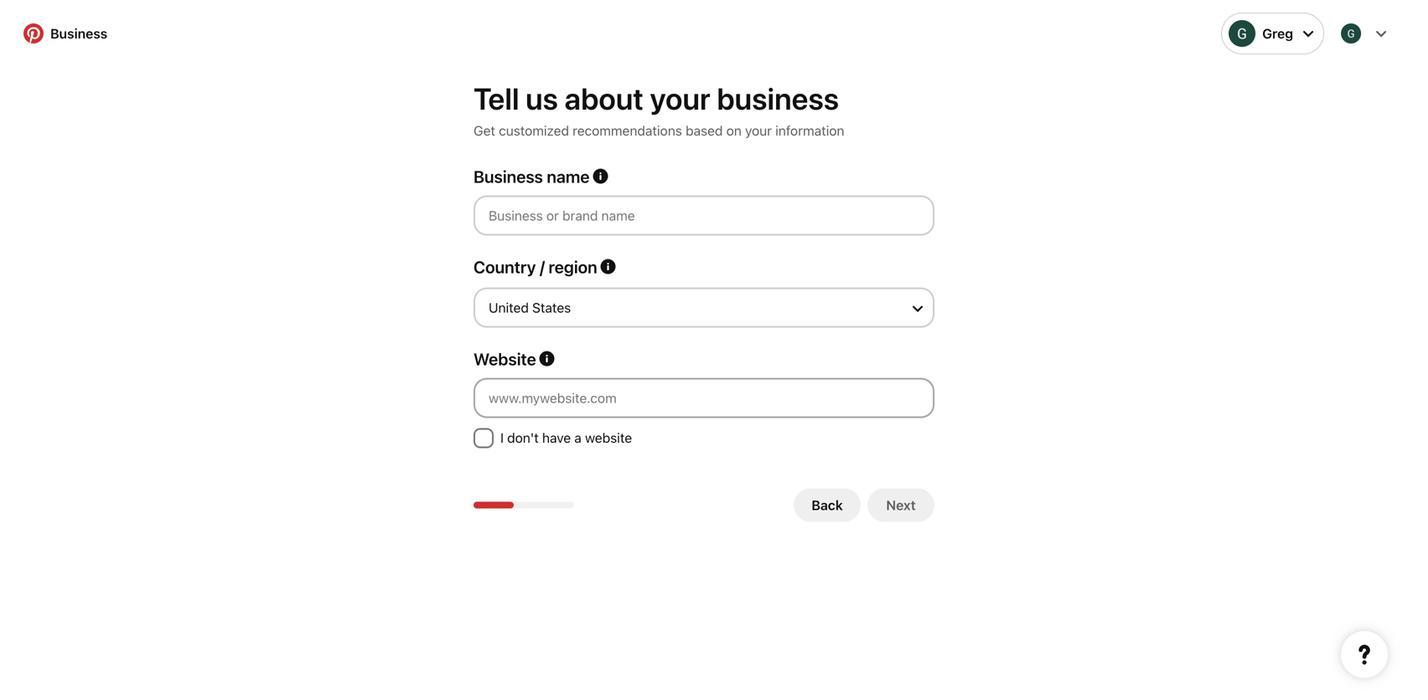 Task type: vqa. For each thing, say whether or not it's contained in the screenshot.
bottommost &
no



Task type: locate. For each thing, give the bounding box(es) containing it.
information
[[775, 123, 844, 139]]

your right on
[[745, 123, 772, 139]]

your
[[650, 80, 710, 116], [745, 123, 772, 139]]

0 vertical spatial business
[[50, 26, 107, 41]]

greg button
[[1222, 13, 1323, 54]]

on
[[726, 123, 742, 139]]

1 horizontal spatial business
[[474, 167, 543, 186]]

1 vertical spatial your
[[745, 123, 772, 139]]

primary navigation header navigation
[[10, 3, 1398, 64]]

business for business name
[[474, 167, 543, 186]]

i
[[500, 430, 504, 446]]

your up get customized recommendations based on your information
[[650, 80, 710, 116]]

next button
[[867, 489, 935, 523]]

1 horizontal spatial your
[[745, 123, 772, 139]]

greg image
[[1229, 20, 1256, 47], [1341, 23, 1361, 44]]

tell
[[474, 80, 519, 116]]

account switcher arrow icon image
[[1303, 28, 1313, 39]]

0 horizontal spatial greg image
[[1229, 20, 1256, 47]]

business right pinterest image in the left of the page
[[50, 26, 107, 41]]

have
[[542, 430, 571, 446]]

greg
[[1262, 26, 1293, 41]]

1 vertical spatial business
[[474, 167, 543, 186]]

name
[[547, 167, 590, 186]]

greg image inside button
[[1229, 20, 1256, 47]]

greg image left greg
[[1229, 20, 1256, 47]]

country / region
[[474, 257, 597, 277]]

website
[[474, 349, 536, 369]]

back button
[[794, 489, 861, 523]]

business down get
[[474, 167, 543, 186]]

0 horizontal spatial business
[[50, 26, 107, 41]]

business inside button
[[50, 26, 107, 41]]

0 vertical spatial your
[[650, 80, 710, 116]]

business
[[50, 26, 107, 41], [474, 167, 543, 186]]

i don't have a website
[[500, 430, 632, 446]]

business button
[[13, 13, 118, 54]]

get
[[474, 123, 495, 139]]

greg image right account switcher arrow icon at the top right of page
[[1341, 23, 1361, 44]]

next
[[886, 498, 916, 514]]

Business name text field
[[474, 196, 935, 236]]

business for business
[[50, 26, 107, 41]]



Task type: describe. For each thing, give the bounding box(es) containing it.
country
[[474, 257, 536, 277]]

region
[[549, 257, 597, 277]]

get customized recommendations based on your information
[[474, 123, 844, 139]]

us
[[526, 80, 558, 116]]

0 horizontal spatial your
[[650, 80, 710, 116]]

/
[[540, 257, 545, 277]]

business name
[[474, 167, 590, 186]]

pinterest image
[[23, 23, 44, 44]]

a
[[574, 430, 582, 446]]

based
[[686, 123, 723, 139]]

business
[[717, 80, 839, 116]]

don't
[[507, 430, 539, 446]]

customized
[[499, 123, 569, 139]]

www.mywebsite.com url field
[[474, 378, 935, 419]]

recommendations
[[573, 123, 682, 139]]

tell us about your business
[[474, 80, 839, 116]]

website
[[585, 430, 632, 446]]

1 horizontal spatial greg image
[[1341, 23, 1361, 44]]

back
[[812, 498, 843, 514]]

about
[[564, 80, 644, 116]]



